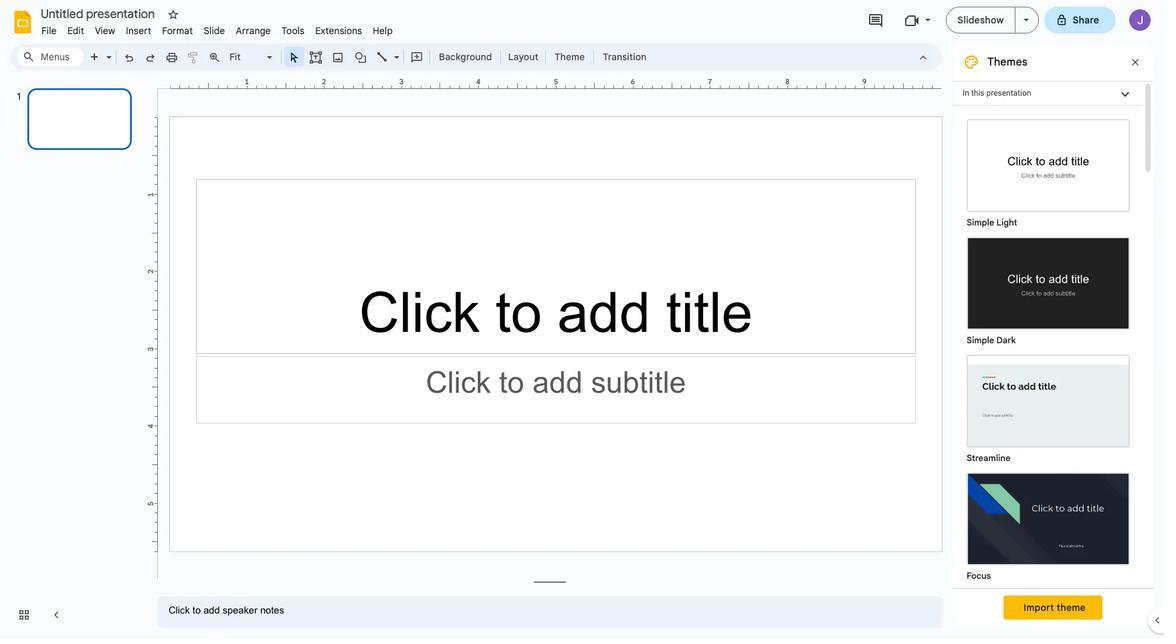 Task type: vqa. For each thing, say whether or not it's contained in the screenshot.
File menu item
yes



Task type: locate. For each thing, give the bounding box(es) containing it.
in this presentation tab
[[953, 81, 1143, 106]]

tools menu item
[[276, 23, 310, 39]]

in this presentation
[[963, 88, 1032, 98]]

2 simple from the top
[[967, 335, 995, 346]]

import theme
[[1024, 602, 1086, 614]]

import
[[1024, 602, 1055, 614]]

slide menu item
[[198, 23, 231, 39]]

format
[[162, 25, 193, 37]]

arrange
[[236, 25, 271, 37]]

Focus radio
[[961, 466, 1137, 584]]

format menu item
[[157, 23, 198, 39]]

simple inside simple light radio
[[967, 217, 995, 228]]

Streamline radio
[[961, 348, 1137, 466]]

this
[[972, 88, 985, 98]]

edit
[[67, 25, 84, 37]]

simple left "light"
[[967, 217, 995, 228]]

navigation
[[0, 76, 147, 639]]

simple
[[967, 217, 995, 228], [967, 335, 995, 346]]

theme button
[[549, 47, 591, 67]]

view
[[95, 25, 115, 37]]

focus
[[967, 570, 992, 582]]

Simple Light radio
[[961, 112, 1137, 639]]

edit menu item
[[62, 23, 90, 39]]

menu bar banner
[[0, 0, 1165, 639]]

slideshow
[[958, 14, 1005, 26]]

simple inside radio
[[967, 335, 995, 346]]

Simple Dark radio
[[961, 230, 1137, 348]]

transition button
[[597, 47, 653, 67]]

extensions menu item
[[310, 23, 368, 39]]

file
[[42, 25, 57, 37]]

menu bar
[[36, 17, 398, 39]]

background button
[[433, 47, 498, 67]]

Shift radio
[[961, 584, 1137, 639]]

menu bar containing file
[[36, 17, 398, 39]]

simple left dark
[[967, 335, 995, 346]]

shape image
[[353, 48, 369, 66]]

simple light
[[967, 217, 1018, 228]]

option group containing simple light
[[953, 106, 1143, 639]]

extensions
[[315, 25, 362, 37]]

0 vertical spatial simple
[[967, 217, 995, 228]]

option group
[[953, 106, 1143, 639]]

new slide with layout image
[[103, 48, 112, 53]]

help
[[373, 25, 393, 37]]

theme
[[555, 51, 585, 63]]

option group inside themes section
[[953, 106, 1143, 639]]

layout button
[[504, 47, 543, 67]]

insert image image
[[330, 48, 346, 66]]

Zoom field
[[226, 48, 278, 67]]

1 simple from the top
[[967, 217, 995, 228]]

transition
[[603, 51, 647, 63]]

navigation inside themes application
[[0, 76, 147, 639]]

arrange menu item
[[231, 23, 276, 39]]

simple for simple dark
[[967, 335, 995, 346]]

1 vertical spatial simple
[[967, 335, 995, 346]]



Task type: describe. For each thing, give the bounding box(es) containing it.
menu bar inside 'menu bar' banner
[[36, 17, 398, 39]]

file menu item
[[36, 23, 62, 39]]

themes
[[988, 56, 1028, 69]]

share
[[1073, 14, 1100, 26]]

main toolbar
[[83, 47, 654, 67]]

light
[[997, 217, 1018, 228]]

import theme button
[[1004, 596, 1103, 620]]

Menus field
[[17, 48, 84, 66]]

presentation options image
[[1024, 19, 1029, 21]]

Rename text field
[[36, 5, 163, 21]]

share button
[[1045, 7, 1117, 33]]

background
[[439, 51, 492, 63]]

tools
[[282, 25, 305, 37]]

simple for simple light
[[967, 217, 995, 228]]

themes section
[[953, 44, 1154, 639]]

view menu item
[[90, 23, 121, 39]]

Zoom text field
[[228, 48, 265, 66]]

streamline
[[967, 453, 1011, 464]]

help menu item
[[368, 23, 398, 39]]

themes application
[[0, 0, 1165, 639]]

slideshow button
[[947, 7, 1016, 33]]

slide
[[204, 25, 225, 37]]

Star checkbox
[[164, 5, 183, 24]]

theme
[[1057, 602, 1086, 614]]

layout
[[508, 51, 539, 63]]

simple dark
[[967, 335, 1017, 346]]

insert
[[126, 25, 151, 37]]

dark
[[997, 335, 1017, 346]]

insert menu item
[[121, 23, 157, 39]]

presentation
[[987, 88, 1032, 98]]

select line image
[[391, 48, 400, 53]]

in
[[963, 88, 970, 98]]



